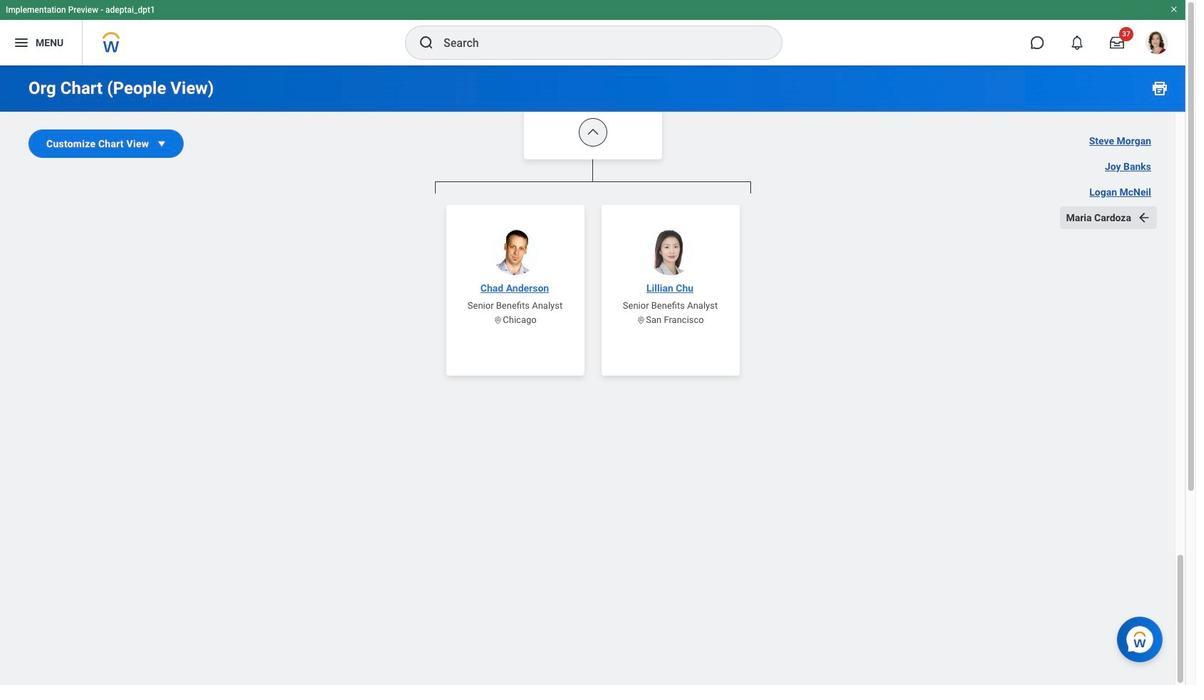 Task type: locate. For each thing, give the bounding box(es) containing it.
location image
[[637, 316, 646, 325]]

justify image
[[13, 34, 30, 51]]

Search Workday  search field
[[444, 27, 753, 58]]

caret down image
[[155, 137, 169, 151]]

close environment banner image
[[1170, 5, 1179, 14]]

banner
[[0, 0, 1186, 66]]

print org chart image
[[1151, 80, 1169, 97]]

inbox large image
[[1110, 36, 1124, 50]]

main content
[[0, 0, 1186, 686]]

notifications large image
[[1070, 36, 1085, 50]]



Task type: vqa. For each thing, say whether or not it's contained in the screenshot.
caret down icon
yes



Task type: describe. For each thing, give the bounding box(es) containing it.
search image
[[418, 34, 435, 51]]

chevron up image
[[586, 125, 600, 140]]

maria cardoza, maria cardoza, 2 direct reports element
[[435, 194, 751, 685]]

profile logan mcneil image
[[1146, 31, 1169, 57]]

arrow left image
[[1137, 211, 1151, 225]]

location image
[[494, 316, 503, 325]]



